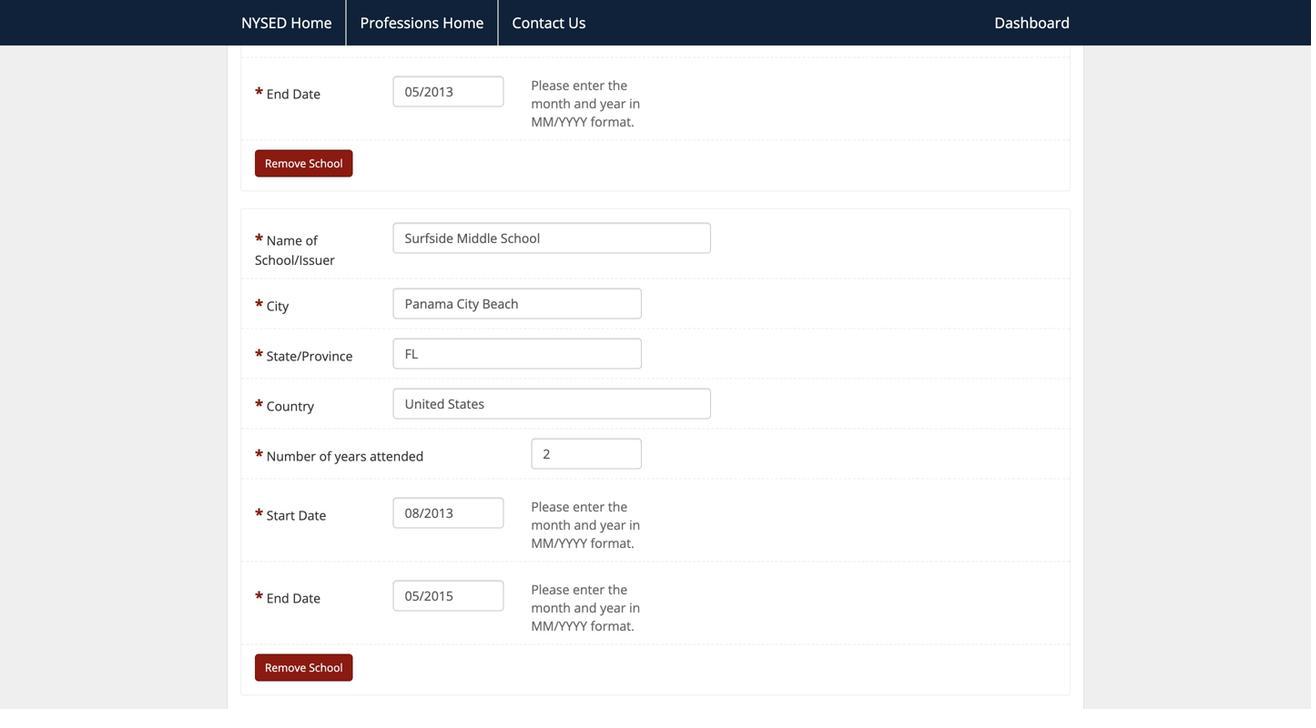 Task type: locate. For each thing, give the bounding box(es) containing it.
school for 2nd the 'remove school' link from the bottom of the page
[[309, 156, 343, 171]]

4 please enter the month and year in mm/yyyy format. from the top
[[531, 581, 641, 635]]

* name of school/issuer
[[255, 229, 335, 269]]

2 enter from the top
[[573, 77, 605, 94]]

4 year from the top
[[600, 599, 626, 617]]

nysed
[[241, 13, 287, 32]]

enter
[[573, 0, 605, 11], [573, 77, 605, 94], [573, 498, 605, 516], [573, 581, 605, 599]]

1 remove from the top
[[265, 156, 306, 171]]

date down * start date
[[293, 590, 321, 607]]

please enter the month and year in mm/yyyy format.
[[531, 0, 641, 48], [531, 77, 641, 130], [531, 498, 641, 552], [531, 581, 641, 635]]

home inside professions home 'link'
[[443, 13, 484, 32]]

of left years
[[319, 448, 331, 465]]

remove school link
[[255, 150, 353, 177], [255, 655, 353, 682]]

3 the from the top
[[608, 498, 628, 516]]

school for 1st the 'remove school' link from the bottom
[[309, 661, 343, 676]]

2 home from the left
[[443, 13, 484, 32]]

of inside * number of years attended
[[319, 448, 331, 465]]

2 please from the top
[[531, 77, 570, 94]]

nysed home
[[241, 13, 332, 32]]

1 vertical spatial start
[[267, 507, 295, 524]]

0 vertical spatial end
[[267, 85, 289, 103]]

nysed home link
[[228, 0, 346, 46]]

remove school for 1st the 'remove school' link from the bottom
[[265, 661, 343, 676]]

contact us
[[512, 13, 586, 32]]

2 format. from the top
[[591, 113, 635, 130]]

2 * end date from the top
[[255, 587, 321, 608]]

format.
[[591, 30, 635, 48], [591, 113, 635, 130], [591, 535, 635, 552], [591, 618, 635, 635]]

of inside the * name of school/issuer
[[306, 232, 318, 249]]

end down * start date
[[267, 590, 289, 607]]

end
[[267, 85, 289, 103], [267, 590, 289, 607]]

of
[[306, 232, 318, 249], [319, 448, 331, 465]]

of up the school/issuer
[[306, 232, 318, 249]]

year
[[600, 12, 626, 29], [600, 95, 626, 112], [600, 517, 626, 534], [600, 599, 626, 617]]

month
[[531, 12, 571, 29], [531, 95, 571, 112], [531, 517, 571, 534], [531, 599, 571, 617]]

2 remove school from the top
[[265, 661, 343, 676]]

and
[[574, 12, 597, 29], [574, 95, 597, 112], [574, 517, 597, 534], [574, 599, 597, 617]]

professions home
[[360, 13, 484, 32]]

None text field
[[393, 288, 642, 319], [393, 339, 642, 369], [393, 581, 504, 612], [393, 288, 642, 319], [393, 339, 642, 369], [393, 581, 504, 612]]

4 in from the top
[[629, 599, 641, 617]]

0 vertical spatial remove school link
[[255, 150, 353, 177]]

remove
[[265, 156, 306, 171], [265, 661, 306, 676]]

4 and from the top
[[574, 599, 597, 617]]

* start date
[[255, 504, 326, 525]]

4 month from the top
[[531, 599, 571, 617]]

0 vertical spatial school
[[309, 156, 343, 171]]

3 and from the top
[[574, 517, 597, 534]]

* end date
[[255, 83, 321, 104], [255, 587, 321, 608]]

home
[[291, 13, 332, 32], [443, 13, 484, 32]]

5 * from the top
[[255, 395, 263, 416]]

2 start from the top
[[267, 507, 295, 524]]

4 enter from the top
[[573, 581, 605, 599]]

0 horizontal spatial of
[[306, 232, 318, 249]]

0 vertical spatial start
[[267, 2, 295, 20]]

1 vertical spatial remove school link
[[255, 655, 353, 682]]

0 vertical spatial remove school
[[265, 156, 343, 171]]

1 month from the top
[[531, 12, 571, 29]]

0 horizontal spatial home
[[291, 13, 332, 32]]

1 home from the left
[[291, 13, 332, 32]]

1 vertical spatial school
[[309, 661, 343, 676]]

2 school from the top
[[309, 661, 343, 676]]

1 vertical spatial remove school
[[265, 661, 343, 676]]

*
[[255, 83, 263, 104], [255, 229, 263, 250], [255, 295, 263, 316], [255, 345, 263, 366], [255, 395, 263, 416], [255, 445, 263, 466], [255, 504, 263, 525], [255, 587, 263, 608]]

0 vertical spatial of
[[306, 232, 318, 249]]

3 mm/yyyy from the top
[[531, 535, 587, 552]]

end down nysed home link
[[267, 85, 289, 103]]

the
[[608, 0, 628, 11], [608, 77, 628, 94], [608, 498, 628, 516], [608, 581, 628, 599]]

date down number
[[298, 507, 326, 524]]

0 vertical spatial remove
[[265, 156, 306, 171]]

in
[[629, 12, 641, 29], [629, 95, 641, 112], [629, 517, 641, 534], [629, 599, 641, 617]]

3 year from the top
[[600, 517, 626, 534]]

1 vertical spatial of
[[319, 448, 331, 465]]

* city
[[255, 295, 289, 316]]

2 * from the top
[[255, 229, 263, 250]]

2 year from the top
[[600, 95, 626, 112]]

1 remove school from the top
[[265, 156, 343, 171]]

mm/yyyy
[[531, 30, 587, 48], [531, 113, 587, 130], [531, 535, 587, 552], [531, 618, 587, 635]]

start date
[[267, 2, 326, 20]]

2 month from the top
[[531, 95, 571, 112]]

professions
[[360, 13, 439, 32]]

0 vertical spatial * end date
[[255, 83, 321, 104]]

2 remove from the top
[[265, 661, 306, 676]]

* end date down nysed home link
[[255, 83, 321, 104]]

1 vertical spatial remove
[[265, 661, 306, 676]]

1 format. from the top
[[591, 30, 635, 48]]

3 please from the top
[[531, 498, 570, 516]]

7 * from the top
[[255, 504, 263, 525]]

date inside * start date
[[298, 507, 326, 524]]

home right professions
[[443, 13, 484, 32]]

attended
[[370, 448, 424, 465]]

* end date down * start date
[[255, 587, 321, 608]]

remove school for 2nd the 'remove school' link from the bottom of the page
[[265, 156, 343, 171]]

1 horizontal spatial home
[[443, 13, 484, 32]]

8 * from the top
[[255, 587, 263, 608]]

school
[[309, 156, 343, 171], [309, 661, 343, 676]]

state/province
[[267, 348, 353, 365]]

6 * from the top
[[255, 445, 263, 466]]

date
[[298, 2, 326, 20], [293, 85, 321, 103], [298, 507, 326, 524], [293, 590, 321, 607]]

None text field
[[393, 0, 504, 24], [393, 76, 504, 107], [393, 223, 711, 254], [393, 389, 711, 420], [531, 439, 642, 470], [393, 498, 504, 529], [393, 0, 504, 24], [393, 76, 504, 107], [393, 223, 711, 254], [393, 389, 711, 420], [531, 439, 642, 470], [393, 498, 504, 529]]

3 format. from the top
[[591, 535, 635, 552]]

1 horizontal spatial of
[[319, 448, 331, 465]]

remove school
[[265, 156, 343, 171], [265, 661, 343, 676]]

remove for 1st the 'remove school' link from the bottom
[[265, 661, 306, 676]]

1 vertical spatial * end date
[[255, 587, 321, 608]]

please
[[531, 0, 570, 11], [531, 77, 570, 94], [531, 498, 570, 516], [531, 581, 570, 599]]

us
[[569, 13, 586, 32]]

1 school from the top
[[309, 156, 343, 171]]

home right 'nysed'
[[291, 13, 332, 32]]

3 enter from the top
[[573, 498, 605, 516]]

professions home link
[[346, 0, 498, 46]]

1 please from the top
[[531, 0, 570, 11]]

1 vertical spatial end
[[267, 590, 289, 607]]

* inside the * name of school/issuer
[[255, 229, 263, 250]]

1 in from the top
[[629, 12, 641, 29]]

home inside nysed home link
[[291, 13, 332, 32]]

start
[[267, 2, 295, 20], [267, 507, 295, 524]]



Task type: vqa. For each thing, say whether or not it's contained in the screenshot.
1st End from the bottom of the page
yes



Task type: describe. For each thing, give the bounding box(es) containing it.
years
[[335, 448, 367, 465]]

2 please enter the month and year in mm/yyyy format. from the top
[[531, 77, 641, 130]]

4 format. from the top
[[591, 618, 635, 635]]

1 enter from the top
[[573, 0, 605, 11]]

school/issuer
[[255, 252, 335, 269]]

home for nysed home
[[291, 13, 332, 32]]

4 * from the top
[[255, 345, 263, 366]]

dashboard link
[[981, 0, 1084, 46]]

* country
[[255, 395, 314, 416]]

name
[[267, 232, 302, 249]]

1 * end date from the top
[[255, 83, 321, 104]]

1 and from the top
[[574, 12, 597, 29]]

3 in from the top
[[629, 517, 641, 534]]

1 mm/yyyy from the top
[[531, 30, 587, 48]]

4 please from the top
[[531, 581, 570, 599]]

2 remove school link from the top
[[255, 655, 353, 682]]

country
[[267, 398, 314, 415]]

number
[[267, 448, 316, 465]]

dashboard
[[995, 13, 1070, 32]]

1 start from the top
[[267, 2, 295, 20]]

1 please enter the month and year in mm/yyyy format. from the top
[[531, 0, 641, 48]]

2 in from the top
[[629, 95, 641, 112]]

4 mm/yyyy from the top
[[531, 618, 587, 635]]

2 mm/yyyy from the top
[[531, 113, 587, 130]]

home for professions home
[[443, 13, 484, 32]]

remove for 2nd the 'remove school' link from the bottom of the page
[[265, 156, 306, 171]]

1 end from the top
[[267, 85, 289, 103]]

2 end from the top
[[267, 590, 289, 607]]

of for * name of school/issuer
[[306, 232, 318, 249]]

city
[[267, 298, 289, 315]]

1 year from the top
[[600, 12, 626, 29]]

1 remove school link from the top
[[255, 150, 353, 177]]

2 and from the top
[[574, 95, 597, 112]]

start inside * start date
[[267, 507, 295, 524]]

4 the from the top
[[608, 581, 628, 599]]

date right 'nysed'
[[298, 2, 326, 20]]

3 * from the top
[[255, 295, 263, 316]]

1 the from the top
[[608, 0, 628, 11]]

* state/province
[[255, 345, 353, 366]]

2 the from the top
[[608, 77, 628, 94]]

contact
[[512, 13, 565, 32]]

3 month from the top
[[531, 517, 571, 534]]

of for * number of years attended
[[319, 448, 331, 465]]

contact us link
[[498, 0, 600, 46]]

* number of years attended
[[255, 445, 424, 466]]

date down nysed home link
[[293, 85, 321, 103]]

1 * from the top
[[255, 83, 263, 104]]

3 please enter the month and year in mm/yyyy format. from the top
[[531, 498, 641, 552]]



